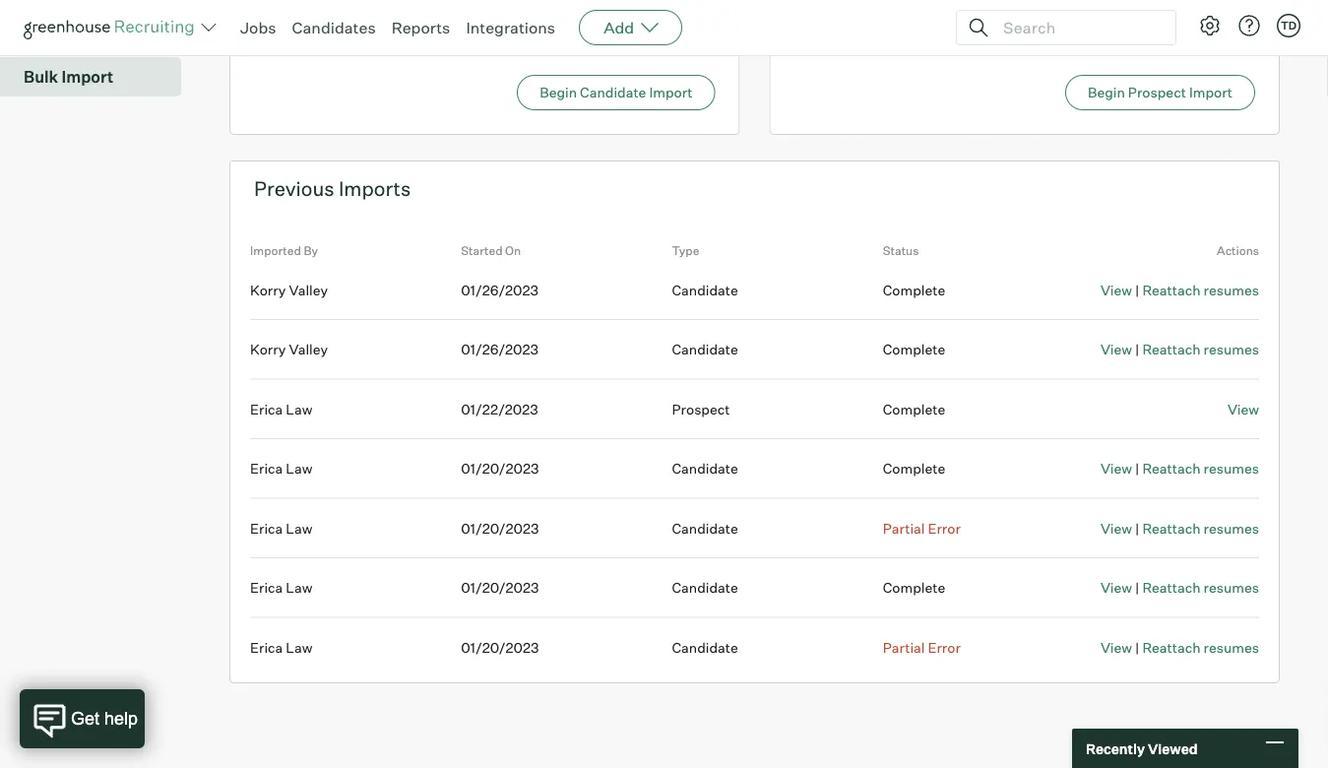 Task type: vqa. For each thing, say whether or not it's contained in the screenshot.


Task type: describe. For each thing, give the bounding box(es) containing it.
erica law for 4th reattach resumes link
[[250, 520, 313, 537]]

resumes for fourth reattach resumes link from the bottom
[[1204, 460, 1260, 477]]

prospect inside button
[[1129, 84, 1187, 101]]

import for begin candidate import
[[650, 84, 693, 101]]

reattach for 5th reattach resumes link from the top
[[1143, 579, 1201, 597]]

2 view | reattach resumes from the top
[[1101, 341, 1260, 358]]

reattach for 1st reattach resumes link from the bottom of the page
[[1143, 639, 1201, 656]]

import for begin prospect import
[[962, 18, 1001, 34]]

resumes for 2nd reattach resumes link from the top of the page
[[1204, 341, 1260, 358]]

law for view link associated with fourth reattach resumes link from the bottom
[[286, 460, 313, 477]]

erica for view link corresponding to 4th reattach resumes link
[[250, 520, 283, 537]]

2 01/20/2023 from the top
[[461, 520, 539, 537]]

add
[[604, 18, 635, 37]]

upload for prospect
[[1092, 18, 1132, 34]]

candidates
[[254, 38, 319, 53]]

01/22/2023
[[461, 401, 539, 418]]

01/26/2023 for view link corresponding to 2nd reattach resumes link from the top of the page
[[461, 341, 539, 358]]

our for begin prospect import
[[940, 18, 959, 34]]

candidates
[[292, 18, 376, 37]]

begin candidate import button
[[517, 75, 716, 111]]

recruiting
[[974, 38, 1034, 53]]

| for 4th reattach resumes link
[[1136, 520, 1140, 537]]

our for begin candidate import
[[405, 18, 425, 34]]

1 reattach resumes link from the top
[[1143, 281, 1260, 299]]

erica law for 5th reattach resumes link from the top
[[250, 579, 313, 597]]

view for 5th reattach resumes link from the top
[[1101, 579, 1133, 597]]

view link for 1st reattach resumes link from the bottom of the page
[[1101, 639, 1133, 656]]

reattach for fourth reattach resumes link from the bottom
[[1143, 460, 1201, 477]]

reattach for first reattach resumes link from the top
[[1143, 281, 1201, 299]]

candidate for 1st reattach resumes link from the bottom of the page
[[672, 639, 739, 656]]

job
[[24, 27, 51, 46]]

error for view link corresponding to 4th reattach resumes link
[[928, 520, 961, 537]]

resumes for 5th reattach resumes link from the top
[[1204, 579, 1260, 597]]

integrations
[[466, 18, 556, 37]]

integrations link
[[466, 18, 556, 37]]

begin for begin candidate import
[[540, 84, 577, 101]]

1 01/20/2023 from the top
[[461, 460, 539, 477]]

candidates link
[[292, 18, 376, 37]]

to right add
[[678, 18, 690, 34]]

| for 1st reattach resumes link from the bottom of the page
[[1136, 639, 1140, 656]]

erica law for 1st reattach resumes link from the bottom of the page
[[250, 639, 313, 656]]

view link for first reattach resumes link from the top
[[1101, 281, 1133, 299]]

started on
[[461, 244, 521, 258]]

details for begin candidate import
[[350, 18, 389, 34]]

01/26/2023 for first reattach resumes link from the top view link
[[461, 281, 539, 299]]

law for 5th reattach resumes link from the top view link
[[286, 579, 313, 597]]

in for begin prospect import
[[926, 18, 937, 34]]

recently
[[1087, 740, 1146, 757]]

resumes for 1st reattach resumes link from the bottom of the page
[[1204, 639, 1260, 656]]

view link for fourth reattach resumes link from the bottom
[[1101, 460, 1133, 477]]

prospect
[[829, 18, 881, 34]]

candidate for 5th reattach resumes link from the top
[[672, 579, 739, 597]]

import for begin candidate import
[[428, 18, 467, 34]]

view for 4th reattach resumes link
[[1101, 520, 1133, 537]]

law for view link corresponding to 4th reattach resumes link
[[286, 520, 313, 537]]

6 reattach resumes link from the top
[[1143, 639, 1260, 656]]

specified
[[336, 38, 389, 53]]

partial for view link corresponding to 4th reattach resumes link
[[883, 520, 925, 537]]

job boards
[[24, 27, 107, 46]]

enter prospect details in our import template, then upload the template to add prospects to your greenhouse recruiting account.
[[794, 18, 1249, 53]]

the for candidate
[[601, 18, 620, 34]]

the for prospect
[[1135, 18, 1154, 34]]

| for first reattach resumes link from the top
[[1136, 281, 1140, 299]]

| for fourth reattach resumes link from the bottom
[[1136, 460, 1140, 477]]

bulk
[[24, 67, 58, 87]]

1 law from the top
[[286, 401, 313, 418]]

3 view | reattach resumes from the top
[[1101, 460, 1260, 477]]

viewed
[[1149, 740, 1198, 757]]

imported
[[250, 244, 301, 258]]

type
[[672, 244, 700, 258]]

imports
[[339, 177, 411, 201]]

6 view | reattach resumes from the top
[[1101, 639, 1260, 656]]

add button
[[579, 10, 683, 45]]

bulk import
[[24, 67, 113, 87]]

candidate
[[289, 18, 347, 34]]

korry valley for 2nd reattach resumes link from the top of the page
[[250, 341, 328, 358]]

add for begin prospect import
[[1227, 18, 1249, 34]]

recently viewed
[[1087, 740, 1198, 757]]

view link for 2nd reattach resumes link from the top of the page
[[1101, 341, 1133, 358]]

milestones.
[[445, 38, 512, 53]]

previous
[[254, 177, 334, 201]]

view for fourth reattach resumes link from the bottom
[[1101, 460, 1133, 477]]

erica for view link for 1st reattach resumes link from the bottom of the page
[[250, 639, 283, 656]]

candidate for first reattach resumes link from the top
[[672, 281, 739, 299]]



Task type: locate. For each thing, give the bounding box(es) containing it.
1 details from the left
[[350, 18, 389, 34]]

upload
[[558, 18, 598, 34], [1092, 18, 1132, 34]]

1 vertical spatial 01/26/2023
[[461, 341, 539, 358]]

template for prospect
[[1157, 18, 1209, 34]]

0 horizontal spatial template,
[[469, 18, 526, 34]]

begin prospect import button
[[1066, 75, 1256, 111]]

6 | from the top
[[1136, 639, 1140, 656]]

2 error from the top
[[928, 639, 961, 656]]

erica
[[250, 401, 283, 418], [250, 460, 283, 477], [250, 520, 283, 537], [250, 579, 283, 597], [250, 639, 283, 656]]

0 horizontal spatial import
[[428, 18, 467, 34]]

candidate for fourth reattach resumes link from the bottom
[[672, 460, 739, 477]]

begin down integrations link
[[540, 84, 577, 101]]

jobs
[[240, 18, 276, 37]]

2 the from the left
[[1135, 18, 1154, 34]]

2 reattach from the top
[[1143, 341, 1201, 358]]

0 vertical spatial 01/26/2023
[[461, 281, 539, 299]]

template, for begin prospect import
[[1004, 18, 1060, 34]]

4 | from the top
[[1136, 520, 1140, 537]]

2 upload from the left
[[1092, 18, 1132, 34]]

4 view | reattach resumes from the top
[[1101, 520, 1260, 537]]

then left add
[[528, 18, 555, 34]]

01/26/2023 down started on at the top left
[[461, 281, 539, 299]]

2 valley from the top
[[289, 341, 328, 358]]

enter candidate details in our import template, then upload the template to add candidates to specified jobs and milestones.
[[254, 18, 715, 53]]

5 reattach resumes link from the top
[[1143, 579, 1260, 597]]

then inside enter prospect details in our import template, then upload the template to add prospects to your greenhouse recruiting account.
[[1063, 18, 1089, 34]]

1 in from the left
[[392, 18, 402, 34]]

6 resumes from the top
[[1204, 639, 1260, 656]]

partial
[[883, 520, 925, 537], [883, 639, 925, 656]]

5 erica law from the top
[[250, 639, 313, 656]]

prospect
[[1129, 84, 1187, 101], [672, 401, 730, 418]]

1 vertical spatial korry
[[250, 341, 286, 358]]

1 valley from the top
[[289, 281, 328, 299]]

view | reattach resumes
[[1101, 281, 1260, 299], [1101, 341, 1260, 358], [1101, 460, 1260, 477], [1101, 520, 1260, 537], [1101, 579, 1260, 597], [1101, 639, 1260, 656]]

1 horizontal spatial the
[[1135, 18, 1154, 34]]

and
[[420, 38, 442, 53]]

2 partial from the top
[[883, 639, 925, 656]]

4 law from the top
[[286, 579, 313, 597]]

law for view link for 1st reattach resumes link from the bottom of the page
[[286, 639, 313, 656]]

our inside enter candidate details in our import template, then upload the template to add candidates to specified jobs and milestones.
[[405, 18, 425, 34]]

2 begin from the left
[[1089, 84, 1126, 101]]

details
[[350, 18, 389, 34], [884, 18, 923, 34]]

reports
[[392, 18, 451, 37]]

0 horizontal spatial prospect
[[672, 401, 730, 418]]

3 complete from the top
[[883, 401, 946, 418]]

add right the add popup button on the top of the page
[[693, 18, 715, 34]]

error
[[928, 520, 961, 537], [928, 639, 961, 656]]

1 horizontal spatial then
[[1063, 18, 1089, 34]]

law
[[286, 401, 313, 418], [286, 460, 313, 477], [286, 520, 313, 537], [286, 579, 313, 597], [286, 639, 313, 656]]

5 erica from the top
[[250, 639, 283, 656]]

1 horizontal spatial in
[[926, 18, 937, 34]]

valley for first reattach resumes link from the top
[[289, 281, 328, 299]]

5 complete from the top
[[883, 579, 946, 597]]

template inside enter candidate details in our import template, then upload the template to add candidates to specified jobs and milestones.
[[623, 18, 675, 34]]

template, inside enter prospect details in our import template, then upload the template to add prospects to your greenhouse recruiting account.
[[1004, 18, 1060, 34]]

01/26/2023 up '01/22/2023' on the bottom of page
[[461, 341, 539, 358]]

0 horizontal spatial details
[[350, 18, 389, 34]]

add inside enter candidate details in our import template, then upload the template to add candidates to specified jobs and milestones.
[[693, 18, 715, 34]]

view for 1st reattach resumes link from the bottom of the page
[[1101, 639, 1133, 656]]

5 law from the top
[[286, 639, 313, 656]]

5 resumes from the top
[[1204, 579, 1260, 597]]

the inside enter candidate details in our import template, then upload the template to add candidates to specified jobs and milestones.
[[601, 18, 620, 34]]

complete for view link corresponding to 2nd reattach resumes link from the top of the page
[[883, 341, 946, 358]]

upload for candidate
[[558, 18, 598, 34]]

erica for 5th reattach resumes link from the top view link
[[250, 579, 283, 597]]

1 complete from the top
[[883, 281, 946, 299]]

import up and
[[428, 18, 467, 34]]

2 erica law from the top
[[250, 460, 313, 477]]

details up your
[[884, 18, 923, 34]]

import for begin prospect import
[[1190, 84, 1233, 101]]

complete for view link associated with fourth reattach resumes link from the bottom
[[883, 460, 946, 477]]

import down configure image
[[1190, 84, 1233, 101]]

view link
[[1101, 281, 1133, 299], [1101, 341, 1133, 358], [1228, 401, 1260, 418], [1101, 460, 1133, 477], [1101, 520, 1133, 537], [1101, 579, 1133, 597], [1101, 639, 1133, 656]]

2 reattach resumes link from the top
[[1143, 341, 1260, 358]]

import inside begin prospect import button
[[1190, 84, 1233, 101]]

3 reattach resumes link from the top
[[1143, 460, 1260, 477]]

1 horizontal spatial prospect
[[1129, 84, 1187, 101]]

add right configure image
[[1227, 18, 1249, 34]]

2 import from the left
[[962, 18, 1001, 34]]

import down 'boards'
[[62, 67, 113, 87]]

job boards link
[[24, 25, 173, 48]]

korry valley for first reattach resumes link from the top
[[250, 281, 328, 299]]

1 vertical spatial valley
[[289, 341, 328, 358]]

view
[[1101, 281, 1133, 299], [1101, 341, 1133, 358], [1228, 401, 1260, 418], [1101, 460, 1133, 477], [1101, 520, 1133, 537], [1101, 579, 1133, 597], [1101, 639, 1133, 656]]

view for 2nd reattach resumes link from the top of the page
[[1101, 341, 1133, 358]]

4 reattach from the top
[[1143, 520, 1201, 537]]

enter for begin candidate import
[[254, 18, 286, 34]]

0 vertical spatial valley
[[289, 281, 328, 299]]

1 import from the left
[[428, 18, 467, 34]]

by
[[304, 244, 318, 258]]

imported by
[[250, 244, 318, 258]]

3 erica from the top
[[250, 520, 283, 537]]

candidate for 2nd reattach resumes link from the top of the page
[[672, 341, 739, 358]]

6 reattach from the top
[[1143, 639, 1201, 656]]

1 partial from the top
[[883, 520, 925, 537]]

import inside enter prospect details in our import template, then upload the template to add prospects to your greenhouse recruiting account.
[[962, 18, 1001, 34]]

0 horizontal spatial upload
[[558, 18, 598, 34]]

then inside enter candidate details in our import template, then upload the template to add candidates to specified jobs and milestones.
[[528, 18, 555, 34]]

0 horizontal spatial then
[[528, 18, 555, 34]]

upload left add
[[558, 18, 598, 34]]

begin candidate import
[[540, 84, 693, 101]]

partial error
[[883, 520, 961, 537], [883, 639, 961, 656]]

then for begin candidate import
[[528, 18, 555, 34]]

3 resumes from the top
[[1204, 460, 1260, 477]]

1 view | reattach resumes from the top
[[1101, 281, 1260, 299]]

template, up recruiting
[[1004, 18, 1060, 34]]

resumes for first reattach resumes link from the top
[[1204, 281, 1260, 299]]

1 our from the left
[[405, 18, 425, 34]]

partial error for view link corresponding to 4th reattach resumes link
[[883, 520, 961, 537]]

upload inside enter prospect details in our import template, then upload the template to add prospects to your greenhouse recruiting account.
[[1092, 18, 1132, 34]]

01/26/2023
[[461, 281, 539, 299], [461, 341, 539, 358]]

0 horizontal spatial template
[[623, 18, 675, 34]]

resumes
[[1204, 281, 1260, 299], [1204, 341, 1260, 358], [1204, 460, 1260, 477], [1204, 520, 1260, 537], [1204, 579, 1260, 597], [1204, 639, 1260, 656]]

0 horizontal spatial begin
[[540, 84, 577, 101]]

5 view | reattach resumes from the top
[[1101, 579, 1260, 597]]

view link for 4th reattach resumes link
[[1101, 520, 1133, 537]]

template,
[[469, 18, 526, 34], [1004, 18, 1060, 34]]

1 korry valley from the top
[[250, 281, 328, 299]]

1 begin from the left
[[540, 84, 577, 101]]

1 error from the top
[[928, 520, 961, 537]]

2 complete from the top
[[883, 341, 946, 358]]

in inside enter prospect details in our import template, then upload the template to add prospects to your greenhouse recruiting account.
[[926, 18, 937, 34]]

jobs
[[392, 38, 417, 53]]

4 erica law from the top
[[250, 579, 313, 597]]

0 horizontal spatial in
[[392, 18, 402, 34]]

enter for begin prospect import
[[794, 18, 826, 34]]

enter inside enter candidate details in our import template, then upload the template to add candidates to specified jobs and milestones.
[[254, 18, 286, 34]]

1 horizontal spatial template
[[1157, 18, 1209, 34]]

import down the add popup button on the top of the page
[[650, 84, 693, 101]]

template inside enter prospect details in our import template, then upload the template to add prospects to your greenhouse recruiting account.
[[1157, 18, 1209, 34]]

template up begin candidate import
[[623, 18, 675, 34]]

2 horizontal spatial import
[[1190, 84, 1233, 101]]

enter inside enter prospect details in our import template, then upload the template to add prospects to your greenhouse recruiting account.
[[794, 18, 826, 34]]

then for begin prospect import
[[1063, 18, 1089, 34]]

actions
[[1218, 244, 1260, 258]]

0 horizontal spatial the
[[601, 18, 620, 34]]

erica for view link associated with fourth reattach resumes link from the bottom
[[250, 460, 283, 477]]

2 partial error from the top
[[883, 639, 961, 656]]

add inside enter prospect details in our import template, then upload the template to add prospects to your greenhouse recruiting account.
[[1227, 18, 1249, 34]]

1 partial error from the top
[[883, 520, 961, 537]]

status
[[883, 244, 919, 258]]

to left 'td'
[[1212, 18, 1224, 34]]

started
[[461, 244, 503, 258]]

complete for 5th reattach resumes link from the top view link
[[883, 579, 946, 597]]

in inside enter candidate details in our import template, then upload the template to add candidates to specified jobs and milestones.
[[392, 18, 402, 34]]

4 01/20/2023 from the top
[[461, 639, 539, 656]]

complete for first reattach resumes link from the top view link
[[883, 281, 946, 299]]

2 law from the top
[[286, 460, 313, 477]]

5 | from the top
[[1136, 579, 1140, 597]]

in
[[392, 18, 402, 34], [926, 18, 937, 34]]

in up jobs
[[392, 18, 402, 34]]

previous imports
[[254, 177, 411, 201]]

bulk import link
[[24, 65, 173, 89]]

0 vertical spatial prospect
[[1129, 84, 1187, 101]]

to
[[678, 18, 690, 34], [1212, 18, 1224, 34], [322, 38, 334, 53], [856, 38, 868, 53]]

1 horizontal spatial details
[[884, 18, 923, 34]]

2 erica from the top
[[250, 460, 283, 477]]

2 add from the left
[[1227, 18, 1249, 34]]

2 template from the left
[[1157, 18, 1209, 34]]

details up specified
[[350, 18, 389, 34]]

5 reattach from the top
[[1143, 579, 1201, 597]]

4 erica from the top
[[250, 579, 283, 597]]

reattach resumes link
[[1143, 281, 1260, 299], [1143, 341, 1260, 358], [1143, 460, 1260, 477], [1143, 520, 1260, 537], [1143, 579, 1260, 597], [1143, 639, 1260, 656]]

1 template from the left
[[623, 18, 675, 34]]

template, inside enter candidate details in our import template, then upload the template to add candidates to specified jobs and milestones.
[[469, 18, 526, 34]]

0 horizontal spatial enter
[[254, 18, 286, 34]]

2 template, from the left
[[1004, 18, 1060, 34]]

the
[[601, 18, 620, 34], [1135, 18, 1154, 34]]

3 law from the top
[[286, 520, 313, 537]]

| for 2nd reattach resumes link from the top of the page
[[1136, 341, 1140, 358]]

template
[[623, 18, 675, 34], [1157, 18, 1209, 34]]

4 resumes from the top
[[1204, 520, 1260, 537]]

to down prospect
[[856, 38, 868, 53]]

0 horizontal spatial our
[[405, 18, 425, 34]]

import inside the bulk import link
[[62, 67, 113, 87]]

complete
[[883, 281, 946, 299], [883, 341, 946, 358], [883, 401, 946, 418], [883, 460, 946, 477], [883, 579, 946, 597]]

0 vertical spatial korry
[[250, 281, 286, 299]]

1 resumes from the top
[[1204, 281, 1260, 299]]

greenhouse
[[900, 38, 971, 53]]

3 | from the top
[[1136, 460, 1140, 477]]

begin down the search text field
[[1089, 84, 1126, 101]]

1 horizontal spatial add
[[1227, 18, 1249, 34]]

enter
[[254, 18, 286, 34], [794, 18, 826, 34]]

0 vertical spatial korry valley
[[250, 281, 328, 299]]

the inside enter prospect details in our import template, then upload the template to add prospects to your greenhouse recruiting account.
[[1135, 18, 1154, 34]]

3 reattach from the top
[[1143, 460, 1201, 477]]

2 in from the left
[[926, 18, 937, 34]]

0 vertical spatial partial
[[883, 520, 925, 537]]

candidate
[[580, 84, 647, 101], [672, 281, 739, 299], [672, 341, 739, 358], [672, 460, 739, 477], [672, 520, 739, 537], [672, 579, 739, 597], [672, 639, 739, 656]]

1 vertical spatial error
[[928, 639, 961, 656]]

our up jobs
[[405, 18, 425, 34]]

then up account.
[[1063, 18, 1089, 34]]

2 our from the left
[[940, 18, 959, 34]]

0 horizontal spatial add
[[693, 18, 715, 34]]

partial error for view link for 1st reattach resumes link from the bottom of the page
[[883, 639, 961, 656]]

on
[[505, 244, 521, 258]]

candidate for 4th reattach resumes link
[[672, 520, 739, 537]]

td button
[[1278, 14, 1301, 37]]

1 01/26/2023 from the top
[[461, 281, 539, 299]]

1 horizontal spatial our
[[940, 18, 959, 34]]

your
[[871, 38, 897, 53]]

| for 5th reattach resumes link from the top
[[1136, 579, 1140, 597]]

erica law for fourth reattach resumes link from the bottom
[[250, 460, 313, 477]]

2 details from the left
[[884, 18, 923, 34]]

1 horizontal spatial import
[[650, 84, 693, 101]]

upload inside enter candidate details in our import template, then upload the template to add candidates to specified jobs and milestones.
[[558, 18, 598, 34]]

the left configure image
[[1135, 18, 1154, 34]]

01/20/2023
[[461, 460, 539, 477], [461, 520, 539, 537], [461, 579, 539, 597], [461, 639, 539, 656]]

our
[[405, 18, 425, 34], [940, 18, 959, 34]]

2 | from the top
[[1136, 341, 1140, 358]]

then
[[528, 18, 555, 34], [1063, 18, 1089, 34]]

2 korry valley from the top
[[250, 341, 328, 358]]

reports link
[[392, 18, 451, 37]]

1 horizontal spatial import
[[962, 18, 1001, 34]]

enter up the prospects
[[794, 18, 826, 34]]

1 vertical spatial partial
[[883, 639, 925, 656]]

4 complete from the top
[[883, 460, 946, 477]]

td
[[1281, 19, 1297, 32]]

jobs link
[[240, 18, 276, 37]]

begin
[[540, 84, 577, 101], [1089, 84, 1126, 101]]

boards
[[55, 27, 107, 46]]

1 horizontal spatial template,
[[1004, 18, 1060, 34]]

template, for begin candidate import
[[469, 18, 526, 34]]

error for view link for 1st reattach resumes link from the bottom of the page
[[928, 639, 961, 656]]

upload up begin prospect import
[[1092, 18, 1132, 34]]

in up "greenhouse"
[[926, 18, 937, 34]]

greenhouse recruiting image
[[24, 16, 201, 39]]

candidate inside begin candidate import button
[[580, 84, 647, 101]]

1 erica from the top
[[250, 401, 283, 418]]

prospects
[[794, 38, 853, 53]]

1 | from the top
[[1136, 281, 1140, 299]]

1 horizontal spatial enter
[[794, 18, 826, 34]]

1 horizontal spatial begin
[[1089, 84, 1126, 101]]

1 vertical spatial prospect
[[672, 401, 730, 418]]

korry
[[250, 281, 286, 299], [250, 341, 286, 358]]

import
[[62, 67, 113, 87], [650, 84, 693, 101], [1190, 84, 1233, 101]]

details inside enter prospect details in our import template, then upload the template to add prospects to your greenhouse recruiting account.
[[884, 18, 923, 34]]

details for begin prospect import
[[884, 18, 923, 34]]

2 korry from the top
[[250, 341, 286, 358]]

1 horizontal spatial upload
[[1092, 18, 1132, 34]]

1 upload from the left
[[558, 18, 598, 34]]

1 erica law from the top
[[250, 401, 313, 418]]

4 reattach resumes link from the top
[[1143, 520, 1260, 537]]

add
[[693, 18, 715, 34], [1227, 18, 1249, 34]]

add for begin candidate import
[[693, 18, 715, 34]]

details inside enter candidate details in our import template, then upload the template to add candidates to specified jobs and milestones.
[[350, 18, 389, 34]]

view for first reattach resumes link from the top
[[1101, 281, 1133, 299]]

2 resumes from the top
[[1204, 341, 1260, 358]]

resumes for 4th reattach resumes link
[[1204, 520, 1260, 537]]

1 template, from the left
[[469, 18, 526, 34]]

td button
[[1274, 10, 1305, 41]]

our inside enter prospect details in our import template, then upload the template to add prospects to your greenhouse recruiting account.
[[940, 18, 959, 34]]

partial for view link for 1st reattach resumes link from the bottom of the page
[[883, 639, 925, 656]]

reattach
[[1143, 281, 1201, 299], [1143, 341, 1201, 358], [1143, 460, 1201, 477], [1143, 520, 1201, 537], [1143, 579, 1201, 597], [1143, 639, 1201, 656]]

the up begin candidate import
[[601, 18, 620, 34]]

|
[[1136, 281, 1140, 299], [1136, 341, 1140, 358], [1136, 460, 1140, 477], [1136, 520, 1140, 537], [1136, 579, 1140, 597], [1136, 639, 1140, 656]]

2 then from the left
[[1063, 18, 1089, 34]]

1 reattach from the top
[[1143, 281, 1201, 299]]

Search text field
[[999, 13, 1158, 42]]

2 enter from the left
[[794, 18, 826, 34]]

0 vertical spatial partial error
[[883, 520, 961, 537]]

1 enter from the left
[[254, 18, 286, 34]]

template up begin prospect import
[[1157, 18, 1209, 34]]

erica law
[[250, 401, 313, 418], [250, 460, 313, 477], [250, 520, 313, 537], [250, 579, 313, 597], [250, 639, 313, 656]]

enter up candidates
[[254, 18, 286, 34]]

0 horizontal spatial import
[[62, 67, 113, 87]]

import inside begin candidate import button
[[650, 84, 693, 101]]

2 01/26/2023 from the top
[[461, 341, 539, 358]]

1 add from the left
[[693, 18, 715, 34]]

1 vertical spatial partial error
[[883, 639, 961, 656]]

reattach for 2nd reattach resumes link from the top of the page
[[1143, 341, 1201, 358]]

import up recruiting
[[962, 18, 1001, 34]]

1 then from the left
[[528, 18, 555, 34]]

begin for begin prospect import
[[1089, 84, 1126, 101]]

import
[[428, 18, 467, 34], [962, 18, 1001, 34]]

1 vertical spatial korry valley
[[250, 341, 328, 358]]

template for candidate
[[623, 18, 675, 34]]

valley
[[289, 281, 328, 299], [289, 341, 328, 358]]

configure image
[[1199, 14, 1222, 37]]

in for begin candidate import
[[392, 18, 402, 34]]

import inside enter candidate details in our import template, then upload the template to add candidates to specified jobs and milestones.
[[428, 18, 467, 34]]

1 the from the left
[[601, 18, 620, 34]]

our up "greenhouse"
[[940, 18, 959, 34]]

1 korry from the top
[[250, 281, 286, 299]]

reattach for 4th reattach resumes link
[[1143, 520, 1201, 537]]

to down candidates
[[322, 38, 334, 53]]

view link for 5th reattach resumes link from the top
[[1101, 579, 1133, 597]]

3 erica law from the top
[[250, 520, 313, 537]]

template, up milestones.
[[469, 18, 526, 34]]

valley for 2nd reattach resumes link from the top of the page
[[289, 341, 328, 358]]

3 01/20/2023 from the top
[[461, 579, 539, 597]]

account.
[[1037, 38, 1088, 53]]

korry valley
[[250, 281, 328, 299], [250, 341, 328, 358]]

begin prospect import
[[1089, 84, 1233, 101]]

0 vertical spatial error
[[928, 520, 961, 537]]



